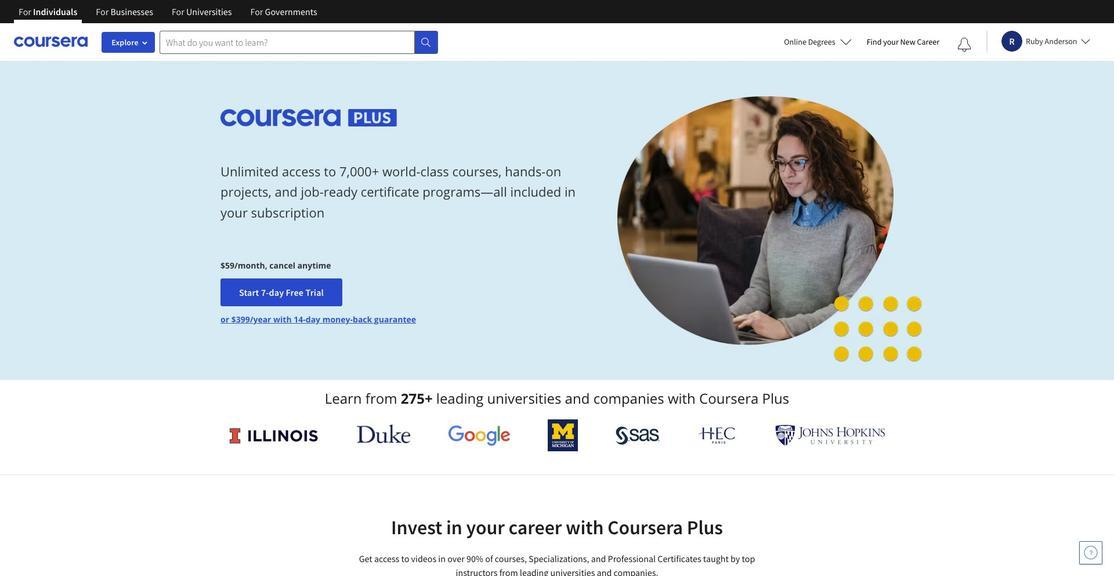 Task type: vqa. For each thing, say whether or not it's contained in the screenshot.
background on the right
no



Task type: describe. For each thing, give the bounding box(es) containing it.
0 horizontal spatial from
[[365, 389, 397, 408]]

for universities
[[172, 6, 232, 17]]

top
[[742, 553, 755, 565]]

for for governments
[[250, 6, 263, 17]]

/year
[[250, 314, 271, 325]]

or $399 /year with 14-day money-back guarantee
[[220, 314, 416, 325]]

1 horizontal spatial day
[[306, 314, 320, 325]]

back
[[353, 314, 372, 325]]

get access to videos in over 90% of courses, specializations, and professional certificates taught by top instructors from leading universities and companies.
[[359, 553, 755, 576]]

/month,
[[234, 260, 267, 271]]

professional
[[608, 553, 656, 565]]

guarantee
[[374, 314, 416, 325]]

businesses
[[110, 6, 153, 17]]

for individuals
[[19, 6, 77, 17]]

learn from 275+ leading universities and companies with coursera plus
[[325, 389, 789, 408]]

0 horizontal spatial with
[[273, 314, 292, 325]]

find your new career
[[867, 37, 939, 47]]

and down "professional"
[[597, 567, 612, 576]]

class
[[420, 163, 449, 180]]

find
[[867, 37, 882, 47]]

governments
[[265, 6, 317, 17]]

anytime
[[297, 260, 331, 271]]

anderson
[[1045, 36, 1077, 46]]

in inside get access to videos in over 90% of courses, specializations, and professional certificates taught by top instructors from leading universities and companies.
[[438, 553, 446, 565]]

invest in your career with coursera plus
[[391, 515, 723, 540]]

over
[[448, 553, 465, 565]]

new
[[900, 37, 915, 47]]

r
[[1009, 35, 1015, 47]]

money-
[[322, 314, 353, 325]]

cancel
[[269, 260, 295, 271]]

unlimited
[[220, 163, 279, 180]]

$399
[[231, 314, 250, 325]]

coursera image
[[14, 33, 88, 51]]

instructors
[[456, 567, 498, 576]]

$59
[[220, 260, 234, 271]]

show notifications image
[[957, 38, 971, 52]]

from inside get access to videos in over 90% of courses, specializations, and professional certificates taught by top instructors from leading universities and companies.
[[499, 567, 518, 576]]

ready
[[324, 183, 357, 200]]

explore
[[112, 37, 138, 48]]

johns hopkins university image
[[775, 425, 885, 446]]

7-
[[261, 287, 269, 298]]

specializations,
[[529, 553, 589, 565]]

for for universities
[[172, 6, 184, 17]]

individuals
[[33, 6, 77, 17]]

1 horizontal spatial plus
[[762, 389, 789, 408]]

0 vertical spatial coursera
[[699, 389, 759, 408]]

programs—all
[[423, 183, 507, 200]]

university of michigan image
[[548, 420, 578, 451]]

start 7-day free trial button
[[220, 279, 342, 307]]

hands-
[[505, 163, 546, 180]]

0 vertical spatial your
[[883, 37, 899, 47]]

subscription
[[251, 203, 324, 221]]

start 7-day free trial
[[239, 287, 324, 298]]

unlimited access to 7,000+ world-class courses, hands-on projects, and job-ready certificate programs—all included in your subscription
[[220, 163, 576, 221]]

to for videos
[[401, 553, 409, 565]]

certificate
[[361, 183, 419, 200]]

What do you want to learn? text field
[[160, 30, 415, 54]]

for for individuals
[[19, 6, 31, 17]]

0 vertical spatial leading
[[436, 389, 484, 408]]

learn
[[325, 389, 362, 408]]

and inside 'unlimited access to 7,000+ world-class courses, hands-on projects, and job-ready certificate programs—all included in your subscription'
[[275, 183, 298, 200]]

videos
[[411, 553, 436, 565]]

start
[[239, 287, 259, 298]]

courses, inside 'unlimited access to 7,000+ world-class courses, hands-on projects, and job-ready certificate programs—all included in your subscription'
[[452, 163, 502, 180]]

included
[[510, 183, 561, 200]]



Task type: locate. For each thing, give the bounding box(es) containing it.
coursera
[[699, 389, 759, 408], [608, 515, 683, 540]]

invest
[[391, 515, 442, 540]]

companies.
[[614, 567, 658, 576]]

1 for from the left
[[19, 6, 31, 17]]

3 for from the left
[[172, 6, 184, 17]]

for left individuals
[[19, 6, 31, 17]]

0 vertical spatial from
[[365, 389, 397, 408]]

or
[[220, 314, 229, 325]]

for governments
[[250, 6, 317, 17]]

1 vertical spatial access
[[374, 553, 399, 565]]

1 vertical spatial universities
[[550, 567, 595, 576]]

1 vertical spatial from
[[499, 567, 518, 576]]

1 horizontal spatial access
[[374, 553, 399, 565]]

career
[[917, 37, 939, 47]]

4 for from the left
[[250, 6, 263, 17]]

None search field
[[160, 30, 438, 54]]

online degrees button
[[775, 29, 861, 55]]

coursera up "professional"
[[608, 515, 683, 540]]

2 for from the left
[[96, 6, 109, 17]]

sas image
[[616, 426, 660, 445]]

0 vertical spatial universities
[[487, 389, 561, 408]]

275+
[[401, 389, 433, 408]]

career
[[509, 515, 562, 540]]

day left money- at the bottom of page
[[306, 314, 320, 325]]

university of illinois at urbana-champaign image
[[229, 426, 319, 445]]

1 vertical spatial your
[[220, 203, 248, 221]]

0 horizontal spatial to
[[324, 163, 336, 180]]

world-
[[382, 163, 420, 180]]

for left businesses on the left of page
[[96, 6, 109, 17]]

in inside 'unlimited access to 7,000+ world-class courses, hands-on projects, and job-ready certificate programs—all included in your subscription'
[[565, 183, 576, 200]]

access up job-
[[282, 163, 321, 180]]

$59 /month, cancel anytime
[[220, 260, 331, 271]]

day left free
[[269, 287, 284, 298]]

universities
[[487, 389, 561, 408], [550, 567, 595, 576]]

duke university image
[[357, 425, 410, 443]]

to up ready
[[324, 163, 336, 180]]

certificates
[[658, 553, 701, 565]]

get
[[359, 553, 372, 565]]

in up over
[[446, 515, 462, 540]]

2 vertical spatial your
[[466, 515, 505, 540]]

0 horizontal spatial access
[[282, 163, 321, 180]]

coursera plus image
[[220, 109, 397, 126]]

online degrees
[[784, 37, 835, 47]]

1 horizontal spatial leading
[[520, 567, 549, 576]]

to inside get access to videos in over 90% of courses, specializations, and professional certificates taught by top instructors from leading universities and companies.
[[401, 553, 409, 565]]

7,000+
[[339, 163, 379, 180]]

courses, inside get access to videos in over 90% of courses, specializations, and professional certificates taught by top instructors from leading universities and companies.
[[495, 553, 527, 565]]

hec paris image
[[697, 424, 738, 447]]

free
[[286, 287, 304, 298]]

your up of
[[466, 515, 505, 540]]

from left 275+
[[365, 389, 397, 408]]

and up subscription
[[275, 183, 298, 200]]

leading inside get access to videos in over 90% of courses, specializations, and professional certificates taught by top instructors from leading universities and companies.
[[520, 567, 549, 576]]

1 vertical spatial coursera
[[608, 515, 683, 540]]

from right instructors
[[499, 567, 518, 576]]

job-
[[301, 183, 324, 200]]

your
[[883, 37, 899, 47], [220, 203, 248, 221], [466, 515, 505, 540]]

0 vertical spatial in
[[565, 183, 576, 200]]

for left universities
[[172, 6, 184, 17]]

to inside 'unlimited access to 7,000+ world-class courses, hands-on projects, and job-ready certificate programs—all included in your subscription'
[[324, 163, 336, 180]]

2 vertical spatial in
[[438, 553, 446, 565]]

explore button
[[102, 32, 155, 53]]

find your new career link
[[861, 35, 945, 49]]

companies
[[593, 389, 664, 408]]

with up specializations,
[[566, 515, 604, 540]]

your inside 'unlimited access to 7,000+ world-class courses, hands-on projects, and job-ready certificate programs—all included in your subscription'
[[220, 203, 248, 221]]

1 horizontal spatial to
[[401, 553, 409, 565]]

1 horizontal spatial with
[[566, 515, 604, 540]]

help center image
[[1084, 546, 1098, 560]]

access inside get access to videos in over 90% of courses, specializations, and professional certificates taught by top instructors from leading universities and companies.
[[374, 553, 399, 565]]

0 vertical spatial plus
[[762, 389, 789, 408]]

universities
[[186, 6, 232, 17]]

leading
[[436, 389, 484, 408], [520, 567, 549, 576]]

degrees
[[808, 37, 835, 47]]

0 vertical spatial with
[[273, 314, 292, 325]]

google image
[[448, 425, 510, 446]]

of
[[485, 553, 493, 565]]

from
[[365, 389, 397, 408], [499, 567, 518, 576]]

leading up the google image
[[436, 389, 484, 408]]

banner navigation
[[9, 0, 326, 23]]

universities down specializations,
[[550, 567, 595, 576]]

0 vertical spatial to
[[324, 163, 336, 180]]

for left governments
[[250, 6, 263, 17]]

projects,
[[220, 183, 271, 200]]

access for unlimited
[[282, 163, 321, 180]]

ruby anderson
[[1026, 36, 1077, 46]]

2 vertical spatial with
[[566, 515, 604, 540]]

0 vertical spatial day
[[269, 287, 284, 298]]

in right included
[[565, 183, 576, 200]]

trial
[[305, 287, 324, 298]]

universities inside get access to videos in over 90% of courses, specializations, and professional certificates taught by top instructors from leading universities and companies.
[[550, 567, 595, 576]]

with left 14-
[[273, 314, 292, 325]]

on
[[546, 163, 561, 180]]

your down projects,
[[220, 203, 248, 221]]

1 vertical spatial with
[[668, 389, 696, 408]]

access for get
[[374, 553, 399, 565]]

1 vertical spatial day
[[306, 314, 320, 325]]

0 horizontal spatial coursera
[[608, 515, 683, 540]]

to left videos
[[401, 553, 409, 565]]

access
[[282, 163, 321, 180], [374, 553, 399, 565]]

1 horizontal spatial your
[[466, 515, 505, 540]]

0 horizontal spatial your
[[220, 203, 248, 221]]

for businesses
[[96, 6, 153, 17]]

plus
[[762, 389, 789, 408], [687, 515, 723, 540]]

and
[[275, 183, 298, 200], [565, 389, 590, 408], [591, 553, 606, 565], [597, 567, 612, 576]]

1 vertical spatial leading
[[520, 567, 549, 576]]

courses, up 'programs—all'
[[452, 163, 502, 180]]

1 vertical spatial in
[[446, 515, 462, 540]]

0 vertical spatial access
[[282, 163, 321, 180]]

with
[[273, 314, 292, 325], [668, 389, 696, 408], [566, 515, 604, 540]]

by
[[731, 553, 740, 565]]

0 horizontal spatial plus
[[687, 515, 723, 540]]

1 vertical spatial plus
[[687, 515, 723, 540]]

1 vertical spatial courses,
[[495, 553, 527, 565]]

leading down specializations,
[[520, 567, 549, 576]]

in
[[565, 183, 576, 200], [446, 515, 462, 540], [438, 553, 446, 565]]

courses, right of
[[495, 553, 527, 565]]

access inside 'unlimited access to 7,000+ world-class courses, hands-on projects, and job-ready certificate programs—all included in your subscription'
[[282, 163, 321, 180]]

coursera up hec paris image
[[699, 389, 759, 408]]

with right companies
[[668, 389, 696, 408]]

2 horizontal spatial with
[[668, 389, 696, 408]]

taught
[[703, 553, 729, 565]]

for for businesses
[[96, 6, 109, 17]]

1 vertical spatial to
[[401, 553, 409, 565]]

access right get
[[374, 553, 399, 565]]

and up university of michigan image
[[565, 389, 590, 408]]

day inside button
[[269, 287, 284, 298]]

90%
[[466, 553, 483, 565]]

1 horizontal spatial from
[[499, 567, 518, 576]]

to
[[324, 163, 336, 180], [401, 553, 409, 565]]

your right find
[[883, 37, 899, 47]]

0 vertical spatial courses,
[[452, 163, 502, 180]]

in left over
[[438, 553, 446, 565]]

2 horizontal spatial your
[[883, 37, 899, 47]]

courses,
[[452, 163, 502, 180], [495, 553, 527, 565]]

0 horizontal spatial leading
[[436, 389, 484, 408]]

for
[[19, 6, 31, 17], [96, 6, 109, 17], [172, 6, 184, 17], [250, 6, 263, 17]]

universities up university of michigan image
[[487, 389, 561, 408]]

online
[[784, 37, 806, 47]]

ruby
[[1026, 36, 1043, 46]]

1 horizontal spatial coursera
[[699, 389, 759, 408]]

14-
[[294, 314, 306, 325]]

0 horizontal spatial day
[[269, 287, 284, 298]]

day
[[269, 287, 284, 298], [306, 314, 320, 325]]

and left "professional"
[[591, 553, 606, 565]]

to for 7,000+
[[324, 163, 336, 180]]



